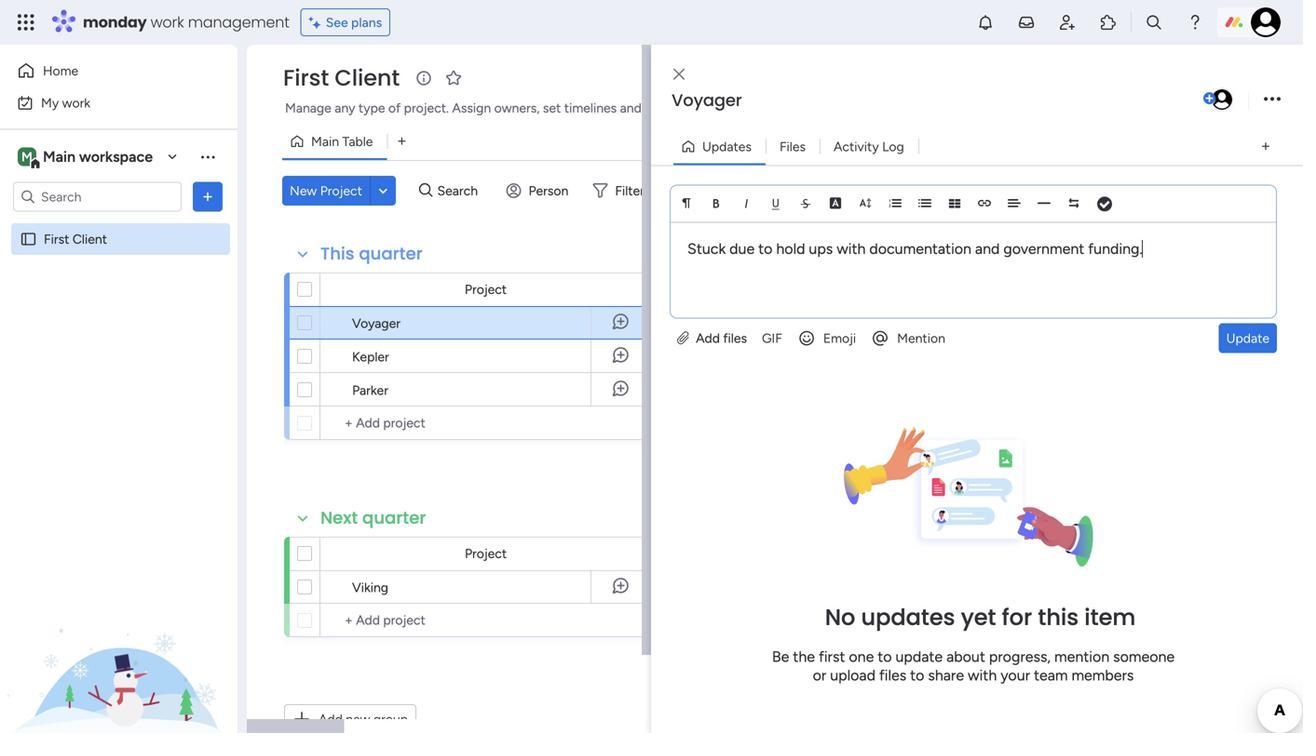 Task type: vqa. For each thing, say whether or not it's contained in the screenshot.
the bottommost the All Spacecraft
no



Task type: describe. For each thing, give the bounding box(es) containing it.
mention
[[897, 331, 945, 347]]

yet
[[961, 603, 996, 634]]

0 horizontal spatial options image
[[198, 188, 217, 206]]

with inside be the first one to update about progress, mention someone or upload files to share with your team members
[[968, 667, 997, 685]]

main table
[[311, 134, 373, 149]]

set
[[543, 100, 561, 116]]

about
[[946, 649, 985, 666]]

new project button
[[282, 176, 370, 206]]

next quarter
[[320, 507, 426, 530]]

viking
[[352, 580, 388, 596]]

funding.
[[1088, 240, 1143, 258]]

1. numbers image
[[889, 197, 902, 210]]

This quarter field
[[316, 242, 427, 266]]

noah lott image
[[1210, 88, 1234, 112]]

where
[[724, 100, 760, 116]]

0 vertical spatial to
[[758, 240, 773, 258]]

item
[[1084, 603, 1136, 634]]

rtl ltr image
[[1067, 197, 1080, 210]]

lottie animation image
[[0, 546, 238, 734]]

this
[[1038, 603, 1079, 634]]

files button
[[766, 132, 820, 162]]

update button
[[1219, 324, 1277, 353]]

activity
[[834, 139, 879, 155]]

be
[[772, 649, 789, 666]]

someone
[[1113, 649, 1175, 666]]

0 horizontal spatial files
[[723, 331, 747, 347]]

person
[[529, 183, 569, 199]]

and inside manage any type of project. assign owners, set timelines and keep track of where your project stands. button
[[620, 100, 642, 116]]

+ Add project text field
[[330, 413, 643, 435]]

assign
[[452, 100, 491, 116]]

project inside button
[[320, 183, 362, 199]]

owners,
[[494, 100, 540, 116]]

notifications image
[[976, 13, 995, 32]]

monday work management
[[83, 12, 289, 33]]

hold
[[776, 240, 805, 258]]

one
[[849, 649, 874, 666]]

First Client field
[[279, 62, 404, 94]]

help image
[[1186, 13, 1204, 32]]

work for my
[[62, 95, 90, 111]]

add files
[[693, 331, 747, 347]]

project for next quarter
[[465, 546, 507, 562]]

person button
[[499, 176, 580, 206]]

main table button
[[282, 127, 387, 156]]

new
[[290, 183, 317, 199]]

this quarter
[[320, 242, 423, 266]]

2 of from the left
[[709, 100, 721, 116]]

be the first one to update about progress, mention someone or upload files to share with your team members
[[772, 649, 1175, 685]]

kepler
[[352, 349, 389, 365]]

members
[[1072, 667, 1134, 685]]

inbox image
[[1017, 13, 1036, 32]]

add to favorites image
[[445, 68, 463, 87]]

Search in workspace field
[[39, 186, 156, 208]]

project.
[[404, 100, 449, 116]]

first client list box
[[0, 220, 238, 507]]

updates
[[702, 139, 752, 155]]

ups
[[809, 240, 833, 258]]

government
[[1003, 240, 1085, 258]]

mention button
[[864, 324, 953, 353]]

monday
[[83, 12, 147, 33]]

track
[[676, 100, 705, 116]]

1 horizontal spatial client
[[335, 62, 400, 94]]

2 vertical spatial to
[[910, 667, 924, 685]]

1 horizontal spatial and
[[975, 240, 1000, 258]]

close image
[[673, 68, 685, 81]]

home
[[43, 63, 78, 79]]

my
[[41, 95, 59, 111]]

home button
[[11, 56, 200, 86]]

manage
[[285, 100, 331, 116]]

work for monday
[[150, 12, 184, 33]]

search everything image
[[1145, 13, 1163, 32]]

files
[[780, 139, 806, 155]]

noah lott image
[[1251, 7, 1281, 37]]

italic image
[[740, 197, 753, 210]]

dapulse addbtn image
[[1203, 93, 1216, 105]]

any
[[335, 100, 355, 116]]

timelines
[[564, 100, 617, 116]]

project for this quarter
[[465, 282, 507, 298]]

public board image
[[20, 231, 37, 248]]

underline image
[[769, 197, 782, 210]]

log
[[882, 139, 904, 155]]

my work button
[[11, 88, 200, 118]]

dapulse attachment image
[[677, 331, 689, 347]]

first client inside first client list box
[[44, 231, 107, 247]]

align image
[[1008, 197, 1021, 210]]

table
[[342, 134, 373, 149]]

files inside be the first one to update about progress, mention someone or upload files to share with your team members
[[879, 667, 907, 685]]



Task type: locate. For each thing, give the bounding box(es) containing it.
workspace options image
[[198, 147, 217, 166]]

add view image
[[398, 135, 406, 148]]

project
[[320, 183, 362, 199], [465, 282, 507, 298], [465, 546, 507, 562]]

workspace
[[79, 148, 153, 166]]

first client right public board icon
[[44, 231, 107, 247]]

Voyager field
[[667, 88, 1200, 113]]

work right monday
[[150, 12, 184, 33]]

size image
[[859, 197, 872, 210]]

first
[[283, 62, 329, 94], [44, 231, 69, 247]]

add
[[696, 331, 720, 347]]

client inside list box
[[73, 231, 107, 247]]

0 horizontal spatial with
[[837, 240, 866, 258]]

0 horizontal spatial work
[[62, 95, 90, 111]]

0 horizontal spatial of
[[388, 100, 401, 116]]

with down about
[[968, 667, 997, 685]]

due
[[729, 240, 755, 258]]

your inside button
[[764, 100, 790, 116]]

quarter right this
[[359, 242, 423, 266]]

updates button
[[673, 132, 766, 162]]

Search field
[[433, 178, 489, 204]]

text color image
[[829, 197, 842, 210]]

main for main table
[[311, 134, 339, 149]]

share
[[928, 667, 964, 685]]

this
[[320, 242, 355, 266]]

1 of from the left
[[388, 100, 401, 116]]

emoji button
[[790, 324, 864, 353]]

table image
[[948, 197, 961, 210]]

first client up the any in the left of the page
[[283, 62, 400, 94]]

main workspace
[[43, 148, 153, 166]]

0 horizontal spatial and
[[620, 100, 642, 116]]

type
[[359, 100, 385, 116]]

files right add
[[723, 331, 747, 347]]

0 horizontal spatial to
[[758, 240, 773, 258]]

show board description image
[[413, 69, 435, 88]]

1 horizontal spatial your
[[1001, 667, 1030, 685]]

0 vertical spatial project
[[320, 183, 362, 199]]

first right public board icon
[[44, 231, 69, 247]]

0 vertical spatial quarter
[[359, 242, 423, 266]]

to right due
[[758, 240, 773, 258]]

line image
[[1038, 197, 1051, 210]]

angle down image
[[379, 184, 388, 198]]

work
[[150, 12, 184, 33], [62, 95, 90, 111]]

1 horizontal spatial files
[[879, 667, 907, 685]]

and down "link" icon
[[975, 240, 1000, 258]]

filter button
[[585, 176, 673, 206]]

your right where
[[764, 100, 790, 116]]

Next quarter field
[[316, 507, 431, 531]]

main right workspace image
[[43, 148, 76, 166]]

to
[[758, 240, 773, 258], [878, 649, 892, 666], [910, 667, 924, 685]]

0 vertical spatial with
[[837, 240, 866, 258]]

0 vertical spatial files
[[723, 331, 747, 347]]

first inside list box
[[44, 231, 69, 247]]

workspace image
[[18, 147, 36, 167]]

and
[[620, 100, 642, 116], [975, 240, 1000, 258]]

main inside main table button
[[311, 134, 339, 149]]

project
[[793, 100, 835, 116]]

of right type
[[388, 100, 401, 116]]

work right my
[[62, 95, 90, 111]]

quarter for this quarter
[[359, 242, 423, 266]]

client up type
[[335, 62, 400, 94]]

1 vertical spatial with
[[968, 667, 997, 685]]

0 vertical spatial your
[[764, 100, 790, 116]]

manage any type of project. assign owners, set timelines and keep track of where your project stands. button
[[282, 97, 908, 119]]

of right track
[[709, 100, 721, 116]]

0 horizontal spatial main
[[43, 148, 76, 166]]

quarter for next quarter
[[362, 507, 426, 530]]

1 vertical spatial client
[[73, 231, 107, 247]]

work inside button
[[62, 95, 90, 111]]

stands.
[[838, 100, 880, 116]]

2 vertical spatial project
[[465, 546, 507, 562]]

0 horizontal spatial client
[[73, 231, 107, 247]]

workspace selection element
[[18, 146, 156, 170]]

0 horizontal spatial first
[[44, 231, 69, 247]]

see plans button
[[301, 8, 390, 36]]

quarter
[[359, 242, 423, 266], [362, 507, 426, 530]]

voyager inside voyager "field"
[[672, 88, 742, 112]]

apps image
[[1099, 13, 1118, 32]]

upload
[[830, 667, 876, 685]]

main for main workspace
[[43, 148, 76, 166]]

activity log
[[834, 139, 904, 155]]

with right ups
[[837, 240, 866, 258]]

+ Add project text field
[[330, 610, 643, 632]]

invite members image
[[1058, 13, 1077, 32]]

and left keep
[[620, 100, 642, 116]]

0 vertical spatial voyager
[[672, 88, 742, 112]]

files down "update"
[[879, 667, 907, 685]]

1 vertical spatial first client
[[44, 231, 107, 247]]

mention
[[1054, 649, 1110, 666]]

plans
[[351, 14, 382, 30]]

﻿stuck
[[687, 240, 726, 258]]

v2 search image
[[419, 180, 433, 201]]

filter
[[615, 183, 644, 199]]

m
[[21, 149, 33, 165]]

lottie animation element
[[0, 546, 238, 734]]

select product image
[[17, 13, 35, 32]]

checklist image
[[1097, 198, 1112, 211]]

quarter right next
[[362, 507, 426, 530]]

main
[[311, 134, 339, 149], [43, 148, 76, 166]]

options image down the workspace options 'icon' on the left top
[[198, 188, 217, 206]]

1 horizontal spatial work
[[150, 12, 184, 33]]

1 horizontal spatial to
[[878, 649, 892, 666]]

to down "update"
[[910, 667, 924, 685]]

1 vertical spatial to
[[878, 649, 892, 666]]

to right one
[[878, 649, 892, 666]]

1 vertical spatial voyager
[[352, 316, 401, 332]]

1 vertical spatial work
[[62, 95, 90, 111]]

the
[[793, 649, 815, 666]]

parker
[[352, 383, 388, 399]]

with
[[837, 240, 866, 258], [968, 667, 997, 685]]

1 horizontal spatial main
[[311, 134, 339, 149]]

&bull; bullets image
[[918, 197, 931, 210]]

voyager down close image
[[672, 88, 742, 112]]

client down search in workspace field
[[73, 231, 107, 247]]

activity log button
[[820, 132, 918, 162]]

0 vertical spatial and
[[620, 100, 642, 116]]

manage any type of project. assign owners, set timelines and keep track of where your project stands.
[[285, 100, 880, 116]]

your
[[764, 100, 790, 116], [1001, 667, 1030, 685]]

1 vertical spatial and
[[975, 240, 1000, 258]]

options image
[[1264, 87, 1281, 112], [198, 188, 217, 206]]

documentation
[[869, 240, 971, 258]]

progress,
[[989, 649, 1051, 666]]

gif button
[[754, 324, 790, 353]]

management
[[188, 12, 289, 33]]

1 vertical spatial project
[[465, 282, 507, 298]]

format image
[[680, 197, 693, 210]]

add view image
[[1262, 140, 1270, 153]]

next
[[320, 507, 358, 530]]

0 horizontal spatial your
[[764, 100, 790, 116]]

link image
[[978, 197, 991, 210]]

emoji
[[823, 331, 856, 347]]

first client
[[283, 62, 400, 94], [44, 231, 107, 247]]

see plans
[[326, 14, 382, 30]]

main inside workspace selection element
[[43, 148, 76, 166]]

my work
[[41, 95, 90, 111]]

﻿stuck due to hold ups with documentation and government funding.
[[687, 240, 1143, 258]]

for
[[1002, 603, 1032, 634]]

1 horizontal spatial of
[[709, 100, 721, 116]]

updates
[[861, 603, 955, 634]]

of
[[388, 100, 401, 116], [709, 100, 721, 116]]

1 vertical spatial files
[[879, 667, 907, 685]]

option
[[0, 223, 238, 226]]

no
[[825, 603, 855, 634]]

1 horizontal spatial options image
[[1264, 87, 1281, 112]]

keep
[[645, 100, 673, 116]]

first up manage
[[283, 62, 329, 94]]

options image up add view icon
[[1264, 87, 1281, 112]]

strikethrough image
[[799, 197, 812, 210]]

update
[[1226, 331, 1270, 347]]

0 vertical spatial work
[[150, 12, 184, 33]]

your inside be the first one to update about progress, mention someone or upload files to share with your team members
[[1001, 667, 1030, 685]]

gif
[[762, 331, 782, 347]]

or
[[813, 667, 826, 685]]

0 horizontal spatial first client
[[44, 231, 107, 247]]

1 horizontal spatial with
[[968, 667, 997, 685]]

1 vertical spatial your
[[1001, 667, 1030, 685]]

your down progress,
[[1001, 667, 1030, 685]]

no updates yet for this item
[[825, 603, 1136, 634]]

1 horizontal spatial first
[[283, 62, 329, 94]]

update
[[896, 649, 943, 666]]

first
[[819, 649, 845, 666]]

team
[[1034, 667, 1068, 685]]

new project
[[290, 183, 362, 199]]

1 horizontal spatial first client
[[283, 62, 400, 94]]

0 horizontal spatial voyager
[[352, 316, 401, 332]]

voyager up kepler
[[352, 316, 401, 332]]

2 horizontal spatial to
[[910, 667, 924, 685]]

0 vertical spatial first client
[[283, 62, 400, 94]]

bold image
[[710, 197, 723, 210]]

1 horizontal spatial voyager
[[672, 88, 742, 112]]

see
[[326, 14, 348, 30]]

0 vertical spatial first
[[283, 62, 329, 94]]

1 vertical spatial options image
[[198, 188, 217, 206]]

main left table
[[311, 134, 339, 149]]

client
[[335, 62, 400, 94], [73, 231, 107, 247]]

1 vertical spatial first
[[44, 231, 69, 247]]

1 vertical spatial quarter
[[362, 507, 426, 530]]

0 vertical spatial options image
[[1264, 87, 1281, 112]]

0 vertical spatial client
[[335, 62, 400, 94]]



